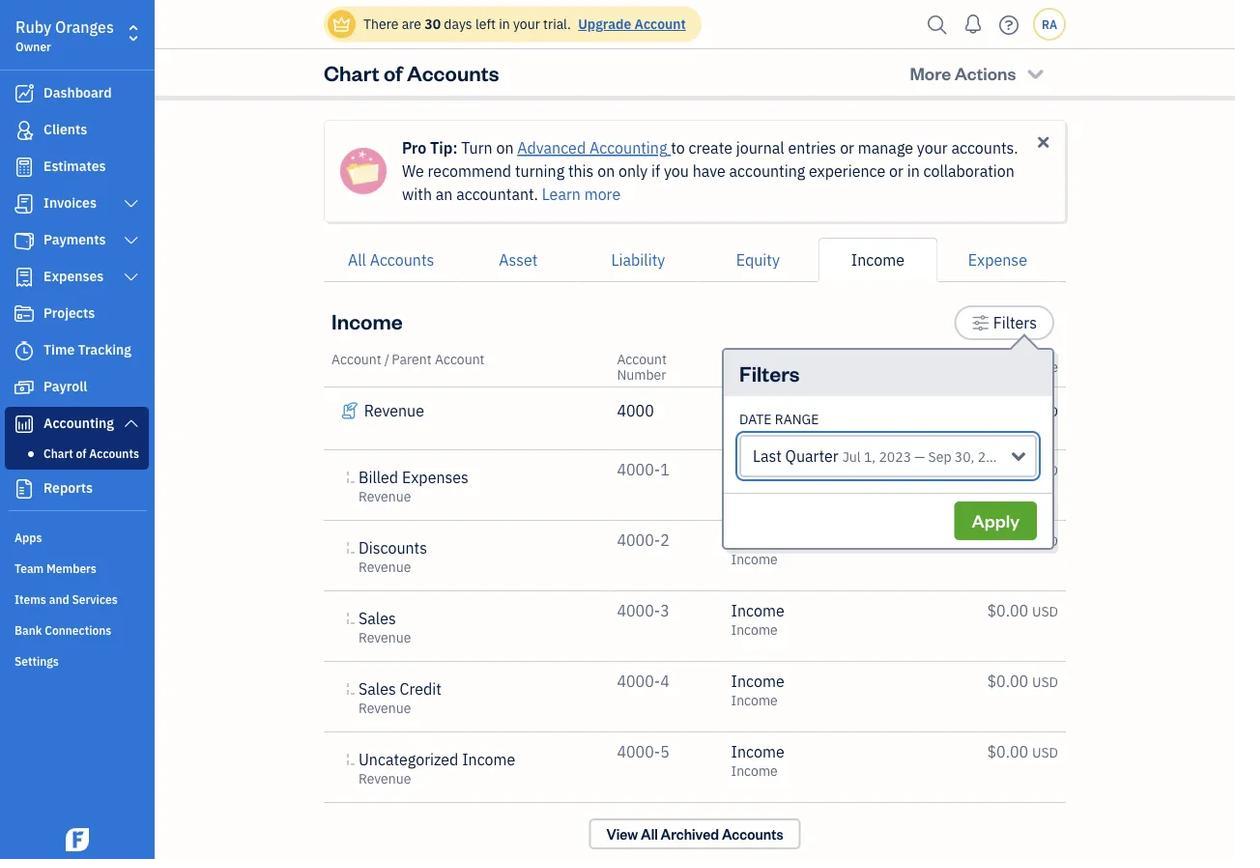 Task type: describe. For each thing, give the bounding box(es) containing it.
0 vertical spatial accounting
[[590, 138, 667, 158]]

equity
[[736, 250, 780, 270]]

bank
[[14, 622, 42, 638]]

account for account / parent account
[[332, 350, 381, 368]]

view all archived accounts link
[[589, 819, 801, 850]]

5
[[660, 742, 670, 762]]

freshbooks balance
[[935, 358, 1058, 376]]

0 vertical spatial chart
[[324, 59, 379, 86]]

bank connections link
[[5, 615, 149, 644]]

4000-4
[[617, 671, 670, 692]]

members
[[46, 561, 96, 576]]

timer image
[[13, 341, 36, 361]]

dashboard image
[[13, 84, 36, 103]]

sales for sales credit
[[359, 679, 396, 699]]

number
[[617, 366, 666, 384]]

team members
[[14, 561, 96, 576]]

chart image
[[13, 415, 36, 434]]

1 $0.00 usd from the top
[[987, 401, 1058, 421]]

ra
[[1042, 16, 1057, 32]]

bank connections
[[14, 622, 111, 638]]

30,
[[955, 448, 975, 466]]

close image
[[1035, 133, 1053, 151]]

Date Range field
[[739, 435, 1037, 477]]

there
[[363, 15, 399, 33]]

uncategorized income revenue
[[359, 750, 515, 788]]

income button
[[818, 238, 938, 282]]

main element
[[0, 0, 203, 859]]

asset button
[[458, 238, 578, 282]]

4000-3
[[617, 601, 670, 621]]

discounts
[[359, 538, 427, 558]]

all accounts button
[[324, 238, 458, 282]]

income income for 4000-2
[[731, 530, 785, 568]]

invoices
[[43, 194, 97, 212]]

more actions
[[910, 61, 1016, 84]]

1 vertical spatial all
[[641, 825, 658, 843]]

oranges
[[55, 17, 114, 37]]

accounts right archived
[[722, 825, 783, 843]]

revenue inside sales credit revenue
[[359, 699, 411, 717]]

filters button
[[955, 305, 1054, 340]]

equity button
[[698, 238, 818, 282]]

expenses link
[[5, 260, 149, 295]]

owner
[[15, 39, 51, 54]]

discounts revenue
[[359, 538, 427, 576]]

more
[[584, 184, 621, 204]]

type right sub
[[811, 366, 840, 384]]

connections
[[45, 622, 111, 638]]

and
[[49, 592, 69, 607]]

recommend
[[428, 161, 511, 181]]

date
[[739, 410, 772, 428]]

we
[[402, 161, 424, 181]]

view all archived accounts
[[606, 825, 783, 843]]

revenue down account / parent account
[[364, 401, 424, 421]]

uncategorized
[[359, 750, 458, 770]]

1 vertical spatial filters
[[739, 359, 800, 387]]

chart of accounts link
[[9, 442, 145, 465]]

client image
[[13, 121, 36, 140]]

experience
[[809, 161, 886, 181]]

journal
[[736, 138, 784, 158]]

usd for 5
[[1032, 744, 1058, 762]]

4000-1
[[617, 460, 670, 480]]

usd for 3
[[1032, 603, 1058, 620]]

settings link
[[5, 646, 149, 675]]

reports
[[43, 479, 93, 497]]

balance
[[1010, 358, 1058, 376]]

ra button
[[1033, 8, 1066, 41]]

invoices link
[[5, 187, 149, 221]]

archived
[[661, 825, 719, 843]]

go to help image
[[994, 10, 1024, 39]]

account for account number
[[617, 350, 667, 368]]

advanced accounting link
[[517, 138, 671, 158]]

1
[[660, 460, 670, 480]]

upgrade
[[578, 15, 631, 33]]

$0.00 for 5
[[987, 742, 1029, 762]]

apply
[[972, 509, 1020, 532]]

dashboard link
[[5, 76, 149, 111]]

asset
[[499, 250, 538, 270]]

accounting link
[[5, 407, 149, 442]]

$0.00 for 4
[[987, 671, 1029, 692]]

account for account sub type
[[731, 366, 781, 384]]

freshbooks
[[935, 358, 1006, 376]]

freshbooks image
[[62, 828, 93, 851]]

estimate image
[[13, 158, 36, 177]]

income income for 4000-1
[[731, 460, 785, 498]]

expense image
[[13, 268, 36, 287]]

in inside the to create journal entries or manage your accounts. we recommend turning this on only if  you have accounting experience or in collaboration with an accountant.
[[907, 161, 920, 181]]

$0.00 usd for 1
[[987, 460, 1058, 480]]

liability button
[[578, 238, 698, 282]]

usd for 4
[[1032, 673, 1058, 691]]

filters inside dropdown button
[[993, 313, 1037, 333]]

ruby oranges owner
[[15, 17, 114, 54]]

0 vertical spatial or
[[840, 138, 854, 158]]

actions
[[955, 61, 1016, 84]]

revenue up sales credit revenue
[[359, 629, 411, 647]]

payroll
[[43, 377, 87, 395]]

1 / from the left
[[385, 350, 390, 368]]

chevron large down image for invoices
[[122, 196, 140, 212]]

4000- for 3
[[617, 601, 660, 621]]

0 vertical spatial of
[[384, 59, 403, 86]]

payment image
[[13, 231, 36, 250]]

date range
[[739, 410, 819, 428]]

$0.00 for 3
[[987, 601, 1029, 621]]

accounts inside button
[[370, 250, 434, 270]]

apply button
[[955, 502, 1037, 540]]

jul
[[843, 448, 861, 466]]

4000- for 5
[[617, 742, 660, 762]]

collaboration
[[923, 161, 1015, 181]]

ruby
[[15, 17, 52, 37]]

entries
[[788, 138, 836, 158]]

4000
[[617, 401, 654, 421]]

$0.00 for 2
[[987, 530, 1029, 550]]

income inside button
[[851, 250, 905, 270]]

1 horizontal spatial chart of accounts
[[324, 59, 499, 86]]

expenses inside main element
[[43, 267, 104, 285]]

settings image
[[972, 311, 990, 334]]

chart inside main element
[[43, 446, 73, 461]]

view
[[606, 825, 638, 843]]

last quarter jul 1, 2023 — sep 30, 2023
[[753, 446, 1010, 466]]

with
[[402, 184, 432, 204]]

range
[[775, 410, 819, 428]]

4000- for 1
[[617, 460, 660, 480]]

expense button
[[938, 238, 1058, 282]]



Task type: vqa. For each thing, say whether or not it's contained in the screenshot.
RANGE
yes



Task type: locate. For each thing, give the bounding box(es) containing it.
to create journal entries or manage your accounts. we recommend turning this on only if  you have accounting experience or in collaboration with an accountant.
[[402, 138, 1018, 204]]

income income for 4000-5
[[731, 742, 785, 780]]

of down there at the top of page
[[384, 59, 403, 86]]

2 income income from the top
[[731, 460, 785, 498]]

0 horizontal spatial your
[[513, 15, 540, 33]]

chevron large down image right invoices
[[122, 196, 140, 212]]

$0.00 usd
[[987, 401, 1058, 421], [987, 460, 1058, 480], [987, 530, 1058, 550], [987, 601, 1058, 621], [987, 671, 1058, 692], [987, 742, 1058, 762]]

$0.00 for 1
[[987, 460, 1029, 480]]

items
[[14, 592, 46, 607]]

2 vertical spatial chevron large down image
[[122, 270, 140, 285]]

accounts inside main element
[[89, 446, 139, 461]]

invoice image
[[13, 194, 36, 214]]

chevron large down image
[[122, 416, 140, 431]]

0 vertical spatial expenses
[[43, 267, 104, 285]]

/
[[385, 350, 390, 368], [830, 350, 835, 368]]

2 usd from the top
[[1032, 462, 1058, 479]]

tip:
[[430, 138, 458, 158]]

3
[[660, 601, 670, 621]]

your inside the to create journal entries or manage your accounts. we recommend turning this on only if  you have accounting experience or in collaboration with an accountant.
[[917, 138, 948, 158]]

payroll link
[[5, 370, 149, 405]]

1 horizontal spatial /
[[830, 350, 835, 368]]

revenue down sales credit revenue
[[359, 770, 411, 788]]

1 horizontal spatial in
[[907, 161, 920, 181]]

0 horizontal spatial accounting
[[43, 414, 114, 432]]

sales inside sales credit revenue
[[359, 679, 396, 699]]

/ right caretup icon
[[830, 350, 835, 368]]

3 usd from the top
[[1032, 532, 1058, 550]]

have
[[693, 161, 726, 181]]

1 vertical spatial on
[[597, 161, 615, 181]]

accounts
[[407, 59, 499, 86], [370, 250, 434, 270], [89, 446, 139, 461], [722, 825, 783, 843]]

1 vertical spatial chart of accounts
[[43, 446, 139, 461]]

on inside the to create journal entries or manage your accounts. we recommend turning this on only if  you have accounting experience or in collaboration with an accountant.
[[597, 161, 615, 181]]

2023 left —
[[879, 448, 911, 466]]

4
[[660, 671, 670, 692]]

to
[[671, 138, 685, 158]]

accounts.
[[951, 138, 1018, 158]]

estimates link
[[5, 150, 149, 185]]

learn more link
[[542, 184, 621, 204]]

type
[[786, 350, 816, 368], [811, 366, 840, 384]]

0 horizontal spatial /
[[385, 350, 390, 368]]

filters up the date range in the right of the page
[[739, 359, 800, 387]]

chevron large down image down the payments link
[[122, 270, 140, 285]]

account for account type
[[731, 350, 783, 368]]

1 horizontal spatial 2023
[[978, 448, 1010, 466]]

$0.00 usd for 2
[[987, 530, 1058, 550]]

more
[[910, 61, 951, 84]]

income income right 5
[[731, 742, 785, 780]]

billed
[[359, 467, 398, 488]]

2 / from the left
[[830, 350, 835, 368]]

payments
[[43, 231, 106, 248]]

3 chevron large down image from the top
[[122, 270, 140, 285]]

project image
[[13, 304, 36, 324]]

income income
[[731, 401, 785, 443], [731, 460, 785, 498], [731, 530, 785, 568], [731, 601, 785, 639], [731, 671, 785, 709], [731, 742, 785, 780]]

usd for 2
[[1032, 532, 1058, 550]]

report image
[[13, 479, 36, 499]]

0 horizontal spatial all
[[348, 250, 366, 270]]

pro
[[402, 138, 427, 158]]

6 $0.00 from the top
[[987, 742, 1029, 762]]

chart down accounting link
[[43, 446, 73, 461]]

crown image
[[332, 14, 352, 34]]

4000- up "4000-5"
[[617, 671, 660, 692]]

revenue inside the uncategorized income revenue
[[359, 770, 411, 788]]

4000-2
[[617, 530, 670, 550]]

2 chevron large down image from the top
[[122, 233, 140, 248]]

2 sales from the top
[[359, 679, 396, 699]]

1 vertical spatial of
[[76, 446, 86, 461]]

1 horizontal spatial expenses
[[402, 467, 469, 488]]

1 vertical spatial accounting
[[43, 414, 114, 432]]

accounting
[[729, 161, 805, 181]]

time
[[43, 341, 75, 359]]

income income up last
[[731, 401, 785, 443]]

$0.00 usd for 3
[[987, 601, 1058, 621]]

on right turn
[[496, 138, 514, 158]]

chevron large down image
[[122, 196, 140, 212], [122, 233, 140, 248], [122, 270, 140, 285]]

1 vertical spatial your
[[917, 138, 948, 158]]

in down manage
[[907, 161, 920, 181]]

1 vertical spatial or
[[889, 161, 904, 181]]

team
[[14, 561, 44, 576]]

type left caretup icon
[[786, 350, 816, 368]]

/ left parent
[[385, 350, 390, 368]]

estimates
[[43, 157, 106, 175]]

notifications image
[[958, 5, 989, 43]]

2 $0.00 from the top
[[987, 460, 1029, 480]]

3 $0.00 usd from the top
[[987, 530, 1058, 550]]

0 vertical spatial all
[[348, 250, 366, 270]]

3 4000- from the top
[[617, 601, 660, 621]]

items and services link
[[5, 584, 149, 613]]

accounts down days
[[407, 59, 499, 86]]

liability
[[611, 250, 665, 270]]

1 vertical spatial sales
[[359, 679, 396, 699]]

income income right 2
[[731, 530, 785, 568]]

4 $0.00 from the top
[[987, 601, 1029, 621]]

1 vertical spatial in
[[907, 161, 920, 181]]

apps
[[14, 530, 42, 545]]

chart of accounts down accounting link
[[43, 446, 139, 461]]

1,
[[864, 448, 876, 466]]

0 vertical spatial in
[[499, 15, 510, 33]]

account number
[[617, 350, 667, 384]]

1 sales from the top
[[359, 608, 396, 629]]

filters right settings icon
[[993, 313, 1037, 333]]

of inside main element
[[76, 446, 86, 461]]

expenses
[[43, 267, 104, 285], [402, 467, 469, 488]]

$0.00 usd for 5
[[987, 742, 1058, 762]]

chart of accounts down are
[[324, 59, 499, 86]]

expenses inside billed expenses revenue
[[402, 467, 469, 488]]

0 horizontal spatial on
[[496, 138, 514, 158]]

or down manage
[[889, 161, 904, 181]]

0 vertical spatial chevron large down image
[[122, 196, 140, 212]]

1 vertical spatial chevron large down image
[[122, 233, 140, 248]]

4000- for 4
[[617, 671, 660, 692]]

items and services
[[14, 592, 118, 607]]

2023 right 30,
[[978, 448, 1010, 466]]

apps link
[[5, 522, 149, 551]]

0 horizontal spatial of
[[76, 446, 86, 461]]

4000- down 4000-4
[[617, 742, 660, 762]]

1 horizontal spatial all
[[641, 825, 658, 843]]

$0.00 usd for 4
[[987, 671, 1058, 692]]

expenses right billed
[[402, 467, 469, 488]]

accounts down chevron large down image
[[89, 446, 139, 461]]

sales left 'credit'
[[359, 679, 396, 699]]

income income left quarter
[[731, 460, 785, 498]]

1 horizontal spatial accounting
[[590, 138, 667, 158]]

0 horizontal spatial in
[[499, 15, 510, 33]]

5 income income from the top
[[731, 671, 785, 709]]

revenue up discounts
[[359, 488, 411, 505]]

1 income income from the top
[[731, 401, 785, 443]]

are
[[402, 15, 421, 33]]

chevron large down image inside the invoices link
[[122, 196, 140, 212]]

chevron large down image inside expenses link
[[122, 270, 140, 285]]

payments link
[[5, 223, 149, 258]]

sales for sales
[[359, 608, 396, 629]]

chevron large down image right 'payments'
[[122, 233, 140, 248]]

accounting up only
[[590, 138, 667, 158]]

2 2023 from the left
[[978, 448, 1010, 466]]

an
[[436, 184, 453, 204]]

learn more
[[542, 184, 621, 204]]

income
[[851, 250, 905, 270], [332, 307, 403, 334], [731, 401, 785, 421], [731, 425, 778, 443], [731, 460, 785, 480], [731, 480, 778, 498], [731, 530, 785, 550], [731, 550, 778, 568], [731, 601, 785, 621], [731, 621, 778, 639], [731, 671, 785, 692], [731, 692, 778, 709], [731, 742, 785, 762], [462, 750, 515, 770], [731, 762, 778, 780]]

income income for 4000
[[731, 401, 785, 443]]

chart of accounts
[[324, 59, 499, 86], [43, 446, 139, 461]]

1 4000- from the top
[[617, 460, 660, 480]]

revenue up uncategorized
[[359, 699, 411, 717]]

left
[[475, 15, 496, 33]]

4000- down 4000
[[617, 460, 660, 480]]

clients
[[43, 120, 87, 138]]

or up experience
[[840, 138, 854, 158]]

5 $0.00 usd from the top
[[987, 671, 1058, 692]]

parent
[[392, 350, 432, 368]]

projects
[[43, 304, 95, 322]]

4000- for 2
[[617, 530, 660, 550]]

usd
[[1032, 403, 1058, 420], [1032, 462, 1058, 479], [1032, 532, 1058, 550], [1032, 603, 1058, 620], [1032, 673, 1058, 691], [1032, 744, 1058, 762]]

accounting inside main element
[[43, 414, 114, 432]]

1 2023 from the left
[[879, 448, 911, 466]]

2
[[660, 530, 670, 550]]

your for trial.
[[513, 15, 540, 33]]

filters
[[993, 313, 1037, 333], [739, 359, 800, 387]]

sales inside sales revenue
[[359, 608, 396, 629]]

6 income income from the top
[[731, 742, 785, 780]]

income income for 4000-3
[[731, 601, 785, 639]]

—
[[915, 448, 925, 466]]

of
[[384, 59, 403, 86], [76, 446, 86, 461]]

chart down crown "icon"
[[324, 59, 379, 86]]

0 vertical spatial chart of accounts
[[324, 59, 499, 86]]

time tracking link
[[5, 333, 149, 368]]

days
[[444, 15, 472, 33]]

create
[[689, 138, 733, 158]]

your up collaboration
[[917, 138, 948, 158]]

accounting
[[590, 138, 667, 158], [43, 414, 114, 432]]

1 horizontal spatial or
[[889, 161, 904, 181]]

sub
[[784, 366, 808, 384]]

all inside button
[[348, 250, 366, 270]]

your left trial.
[[513, 15, 540, 33]]

caretup image
[[819, 352, 827, 367]]

sales revenue
[[359, 608, 411, 647]]

income income right 3
[[731, 601, 785, 639]]

2023
[[879, 448, 911, 466], [978, 448, 1010, 466]]

accounts down with
[[370, 250, 434, 270]]

income income for 4000-4
[[731, 671, 785, 709]]

0 horizontal spatial expenses
[[43, 267, 104, 285]]

1 vertical spatial chart
[[43, 446, 73, 461]]

6 $0.00 usd from the top
[[987, 742, 1058, 762]]

revenue
[[364, 401, 424, 421], [359, 488, 411, 505], [359, 558, 411, 576], [359, 629, 411, 647], [359, 699, 411, 717], [359, 770, 411, 788]]

5 usd from the top
[[1032, 673, 1058, 691]]

turning
[[515, 161, 565, 181]]

1 $0.00 from the top
[[987, 401, 1029, 421]]

1 chevron large down image from the top
[[122, 196, 140, 212]]

1 horizontal spatial chart
[[324, 59, 379, 86]]

0 horizontal spatial filters
[[739, 359, 800, 387]]

search image
[[922, 10, 953, 39]]

4 $0.00 usd from the top
[[987, 601, 1058, 621]]

revenue inside discounts revenue
[[359, 558, 411, 576]]

1 horizontal spatial on
[[597, 161, 615, 181]]

0 vertical spatial filters
[[993, 313, 1037, 333]]

your for accounts.
[[917, 138, 948, 158]]

income inside the uncategorized income revenue
[[462, 750, 515, 770]]

4 usd from the top
[[1032, 603, 1058, 620]]

account sub type
[[731, 366, 840, 384]]

5 4000- from the top
[[617, 742, 660, 762]]

usd for 1
[[1032, 462, 1058, 479]]

only
[[619, 161, 648, 181]]

on up more
[[597, 161, 615, 181]]

trial.
[[543, 15, 571, 33]]

chart of accounts inside main element
[[43, 446, 139, 461]]

0 horizontal spatial chart
[[43, 446, 73, 461]]

tracking
[[78, 341, 131, 359]]

revenue up sales revenue
[[359, 558, 411, 576]]

4000- up 4000-3
[[617, 530, 660, 550]]

3 income income from the top
[[731, 530, 785, 568]]

chevrondown image
[[1024, 63, 1047, 83]]

of down accounting link
[[76, 446, 86, 461]]

revenue inside billed expenses revenue
[[359, 488, 411, 505]]

income income right 4
[[731, 671, 785, 709]]

1 horizontal spatial filters
[[993, 313, 1037, 333]]

chevron large down image for payments
[[122, 233, 140, 248]]

expense
[[968, 250, 1027, 270]]

1 horizontal spatial your
[[917, 138, 948, 158]]

1 usd from the top
[[1032, 403, 1058, 420]]

or
[[840, 138, 854, 158], [889, 161, 904, 181]]

1 vertical spatial expenses
[[402, 467, 469, 488]]

0 horizontal spatial or
[[840, 138, 854, 158]]

4 4000- from the top
[[617, 671, 660, 692]]

reports link
[[5, 472, 149, 506]]

accounting up chart of accounts link
[[43, 414, 114, 432]]

2 4000- from the top
[[617, 530, 660, 550]]

sales down discounts revenue
[[359, 608, 396, 629]]

30
[[425, 15, 441, 33]]

3 $0.00 from the top
[[987, 530, 1029, 550]]

you
[[664, 161, 689, 181]]

your
[[513, 15, 540, 33], [917, 138, 948, 158]]

0 vertical spatial sales
[[359, 608, 396, 629]]

5 $0.00 from the top
[[987, 671, 1029, 692]]

manage
[[858, 138, 913, 158]]

accountant.
[[456, 184, 538, 204]]

6 usd from the top
[[1032, 744, 1058, 762]]

4 income income from the top
[[731, 601, 785, 639]]

services
[[72, 592, 118, 607]]

pro tip: turn on advanced accounting
[[402, 138, 667, 158]]

credit
[[400, 679, 442, 699]]

0 horizontal spatial 2023
[[879, 448, 911, 466]]

0 vertical spatial on
[[496, 138, 514, 158]]

expenses down the payments link
[[43, 267, 104, 285]]

chevron large down image for expenses
[[122, 270, 140, 285]]

1 horizontal spatial of
[[384, 59, 403, 86]]

in
[[499, 15, 510, 33], [907, 161, 920, 181]]

in right 'left'
[[499, 15, 510, 33]]

on
[[496, 138, 514, 158], [597, 161, 615, 181]]

4000-5
[[617, 742, 670, 762]]

2 $0.00 usd from the top
[[987, 460, 1058, 480]]

0 vertical spatial your
[[513, 15, 540, 33]]

money image
[[13, 378, 36, 397]]

4000- down 4000-2
[[617, 601, 660, 621]]

this
[[568, 161, 594, 181]]

if
[[651, 161, 660, 181]]

more actions button
[[900, 53, 1058, 92]]

0 horizontal spatial chart of accounts
[[43, 446, 139, 461]]



